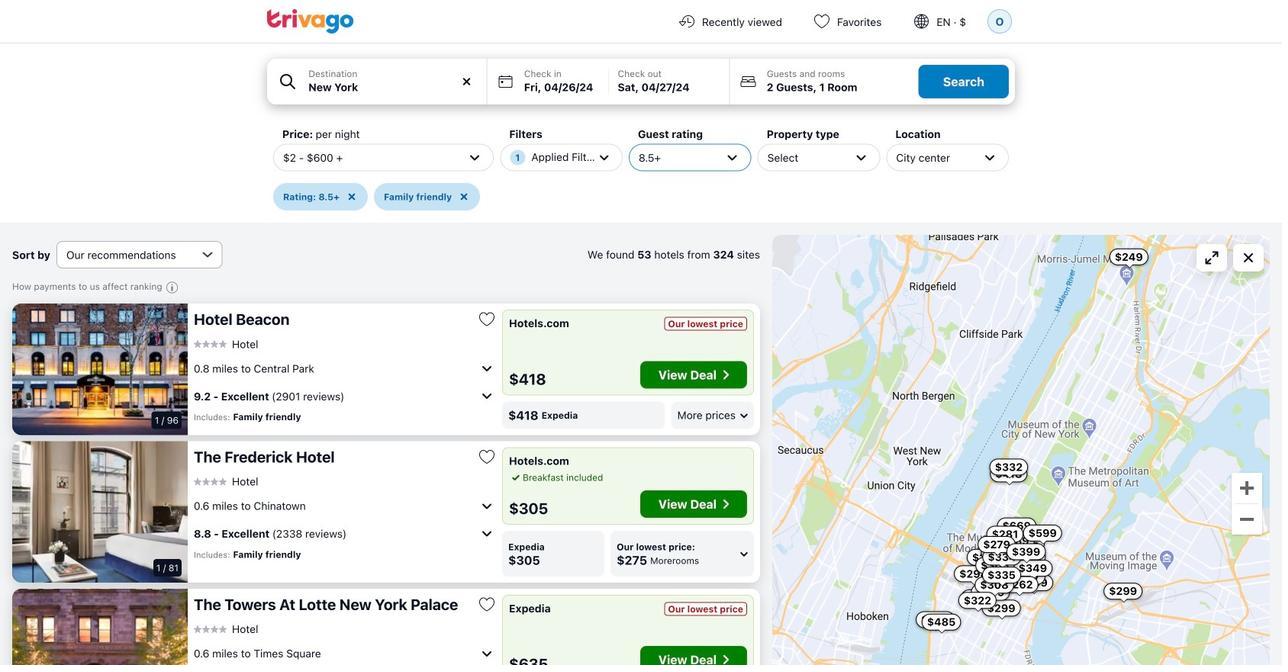 Task type: vqa. For each thing, say whether or not it's contained in the screenshot.
TRIVAGO LOGO
yes



Task type: locate. For each thing, give the bounding box(es) containing it.
clear image
[[460, 75, 474, 89]]

trivago logo image
[[267, 9, 354, 34]]

Where to? search field
[[309, 79, 478, 95]]

the frederick hotel, (new york, usa) image
[[12, 442, 188, 583]]

None field
[[267, 59, 487, 105]]



Task type: describe. For each thing, give the bounding box(es) containing it.
map region
[[773, 235, 1271, 666]]

the towers at lotte new york palace, (new york, usa) image
[[12, 589, 188, 666]]

hotel beacon, (new york, usa) image
[[12, 304, 188, 435]]



